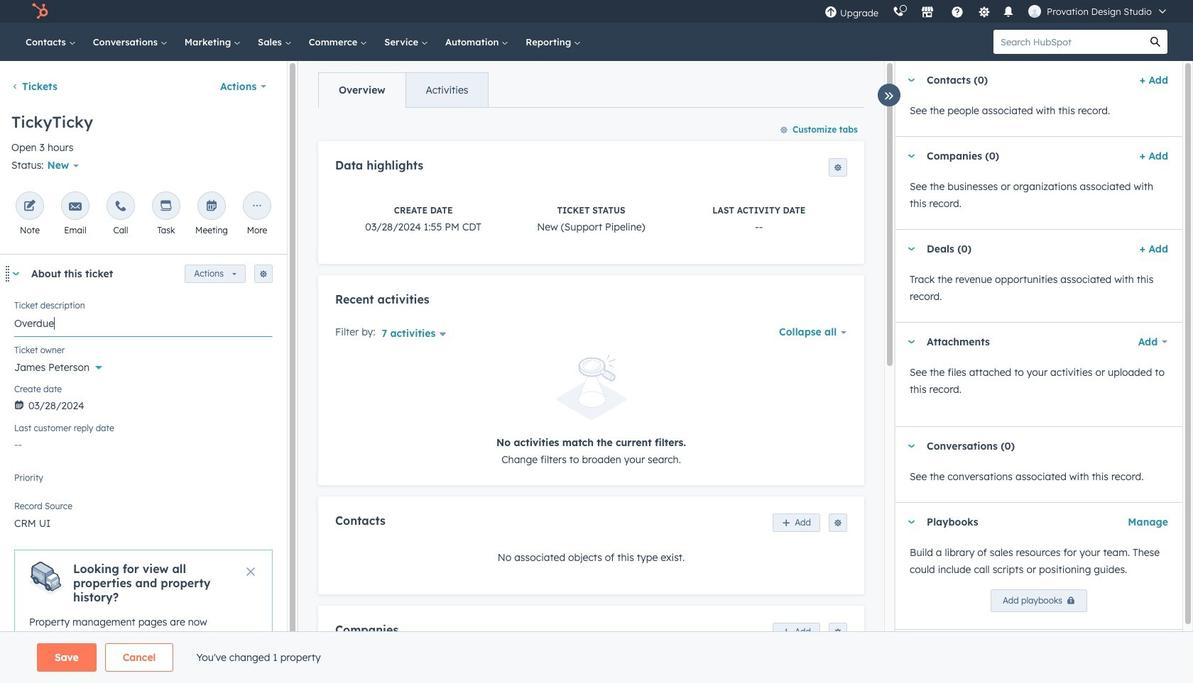 Task type: describe. For each thing, give the bounding box(es) containing it.
1 caret image from the top
[[907, 154, 915, 158]]

call image
[[114, 201, 127, 214]]

manage card settings image
[[259, 271, 268, 279]]

more image
[[251, 201, 263, 214]]

Search HubSpot search field
[[994, 30, 1143, 54]]

MM/DD/YYYY text field
[[14, 393, 273, 416]]

marketplaces image
[[921, 6, 934, 19]]

1 horizontal spatial alert
[[335, 355, 847, 468]]

close image
[[246, 568, 255, 577]]

email image
[[69, 201, 82, 214]]



Task type: vqa. For each thing, say whether or not it's contained in the screenshot.
Create a view
no



Task type: locate. For each thing, give the bounding box(es) containing it.
2 caret image from the top
[[907, 445, 915, 449]]

caret image
[[907, 154, 915, 158], [907, 445, 915, 449]]

james peterson image
[[1028, 5, 1041, 18]]

note image
[[23, 201, 36, 214]]

None text field
[[14, 309, 273, 338]]

menu
[[818, 0, 1176, 23]]

-- text field
[[14, 432, 273, 455]]

navigation
[[318, 72, 489, 108]]

caret image
[[907, 78, 915, 82], [907, 248, 915, 251], [11, 273, 20, 276], [907, 341, 915, 344], [907, 521, 915, 524]]

0 horizontal spatial alert
[[14, 551, 273, 657]]

meeting image
[[205, 201, 218, 214]]

1 vertical spatial caret image
[[907, 445, 915, 449]]

0 vertical spatial caret image
[[907, 154, 915, 158]]

0 vertical spatial alert
[[335, 355, 847, 468]]

alert
[[335, 355, 847, 468], [14, 551, 273, 657]]

1 vertical spatial alert
[[14, 551, 273, 657]]

task image
[[160, 201, 173, 214]]



